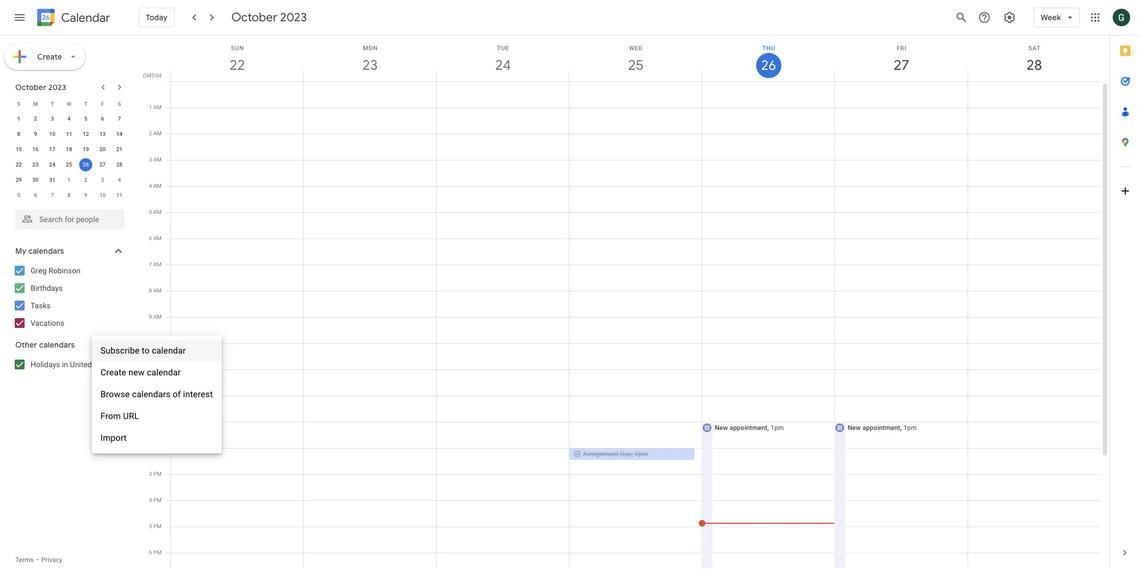 Task type: locate. For each thing, give the bounding box(es) containing it.
22 element
[[12, 158, 25, 171]]

1 horizontal spatial 25
[[627, 56, 643, 74]]

None search field
[[0, 205, 135, 229]]

november 4 element
[[113, 174, 126, 187]]

1 horizontal spatial create
[[100, 368, 126, 378]]

1 horizontal spatial 2023
[[280, 10, 307, 25]]

3 up 4 pm
[[149, 471, 152, 477]]

11 down november 4 element
[[116, 192, 123, 198]]

1 vertical spatial 23
[[32, 162, 39, 168]]

terms – privacy
[[15, 557, 62, 564]]

14 element
[[113, 128, 126, 141]]

m
[[33, 101, 38, 107]]

22
[[229, 56, 244, 74], [16, 162, 22, 168]]

new appointment , 1pm
[[715, 424, 784, 432], [848, 424, 917, 432]]

22 inside 'column header'
[[229, 56, 244, 74]]

6 down 30 "element"
[[34, 192, 37, 198]]

2 1pm from the left
[[904, 424, 917, 432]]

10 down november 3 element
[[99, 192, 106, 198]]

wed
[[629, 45, 643, 52]]

3
[[51, 116, 54, 122], [149, 157, 152, 163], [101, 177, 104, 183], [149, 471, 152, 477]]

4 for 4 am
[[149, 183, 152, 189]]

pm up 6 pm
[[153, 524, 162, 530]]

3 down 27 element
[[101, 177, 104, 183]]

2 am
[[149, 131, 162, 137]]

24 inside october 2023 grid
[[49, 162, 55, 168]]

1 cell from the left
[[171, 81, 304, 569]]

am down 8 am on the bottom left
[[153, 314, 162, 320]]

am down 1 am at top left
[[153, 131, 162, 137]]

am up 4 am
[[153, 157, 162, 163]]

0 horizontal spatial 12
[[83, 131, 89, 137]]

2 down 1 am at top left
[[149, 131, 152, 137]]

9 for november 9 "element"
[[84, 192, 87, 198]]

11 right "new"
[[146, 366, 152, 372]]

am up 9 am
[[153, 288, 162, 294]]

create down calendar element
[[37, 52, 62, 62]]

1 vertical spatial 26
[[83, 162, 89, 168]]

november 7 element
[[46, 189, 59, 202]]

0 horizontal spatial appointment
[[730, 424, 768, 432]]

states
[[94, 360, 115, 369]]

t left w
[[51, 101, 54, 107]]

0 vertical spatial october
[[231, 10, 277, 25]]

s right the f
[[118, 101, 121, 107]]

3 am from the top
[[153, 157, 162, 163]]

interest
[[183, 389, 213, 400]]

privacy
[[41, 557, 62, 564]]

24 down tue
[[495, 56, 510, 74]]

3 for november 3 element
[[101, 177, 104, 183]]

1 horizontal spatial 1
[[68, 177, 71, 183]]

27 element
[[96, 158, 109, 171]]

1 horizontal spatial appointment
[[863, 424, 901, 432]]

1 horizontal spatial 7
[[118, 116, 121, 122]]

1 vertical spatial 8
[[68, 192, 71, 198]]

2 horizontal spatial 11
[[146, 366, 152, 372]]

f
[[101, 101, 104, 107]]

9 am from the top
[[153, 314, 162, 320]]

7 am from the top
[[153, 262, 162, 268]]

calendar element
[[35, 7, 110, 31]]

2 down 26, today element
[[84, 177, 87, 183]]

23
[[362, 56, 377, 74], [32, 162, 39, 168]]

0 horizontal spatial 27
[[99, 162, 106, 168]]

am
[[153, 104, 162, 110], [153, 131, 162, 137], [153, 157, 162, 163], [153, 183, 162, 189], [153, 209, 162, 215], [153, 235, 162, 241], [153, 262, 162, 268], [153, 288, 162, 294], [153, 314, 162, 320], [153, 340, 162, 346], [153, 366, 162, 372]]

calendars up greg
[[28, 246, 64, 256]]

9 down november 2 element at the left
[[84, 192, 87, 198]]

7 cell from the left
[[968, 81, 1101, 569]]

other
[[15, 340, 37, 350]]

0 vertical spatial 25
[[627, 56, 643, 74]]

in
[[62, 360, 68, 369]]

week
[[1041, 13, 1061, 22]]

0 horizontal spatial new
[[715, 424, 728, 432]]

october 2023 up m
[[15, 82, 66, 92]]

4 pm from the top
[[153, 524, 162, 530]]

thu
[[763, 45, 776, 52]]

0 horizontal spatial create
[[37, 52, 62, 62]]

week button
[[1034, 4, 1080, 31]]

1 down 25 element in the left of the page
[[68, 177, 71, 183]]

1 horizontal spatial 27
[[893, 56, 909, 74]]

am up 7 am
[[153, 235, 162, 241]]

1pm
[[771, 424, 784, 432], [904, 424, 917, 432]]

16
[[32, 146, 39, 152]]

0 vertical spatial 27
[[893, 56, 909, 74]]

4 inside november 4 element
[[118, 177, 121, 183]]

24 element
[[46, 158, 59, 171]]

calendars down create new calendar at the bottom left of page
[[132, 389, 171, 400]]

0 horizontal spatial 1
[[17, 116, 20, 122]]

0 vertical spatial 12
[[83, 131, 89, 137]]

15 element
[[12, 143, 25, 156]]

1 vertical spatial 25
[[66, 162, 72, 168]]

0 horizontal spatial ,
[[632, 451, 633, 458]]

30 element
[[29, 174, 42, 187]]

2 vertical spatial 9
[[149, 314, 152, 320]]

0 vertical spatial calendars
[[28, 246, 64, 256]]

new
[[128, 368, 145, 378]]

1 horizontal spatial 1pm
[[904, 424, 917, 432]]

2 horizontal spatial 2
[[149, 131, 152, 137]]

cell containing assignment due
[[569, 81, 702, 569]]

22 link
[[225, 53, 250, 78]]

am right "new"
[[153, 366, 162, 372]]

0 horizontal spatial 1pm
[[771, 424, 784, 432]]

8 am from the top
[[153, 288, 162, 294]]

calendar up browse calendars of interest
[[147, 368, 181, 378]]

0 vertical spatial calendar
[[152, 346, 186, 356]]

2 vertical spatial 8
[[149, 288, 152, 294]]

31
[[49, 177, 55, 183]]

s
[[17, 101, 20, 107], [118, 101, 121, 107]]

9 up 10 am in the left bottom of the page
[[149, 314, 152, 320]]

28 down 21 element
[[116, 162, 123, 168]]

november 9 element
[[79, 189, 92, 202]]

5 up 6 pm
[[149, 524, 152, 530]]

22 column header
[[170, 36, 304, 81]]

5 cell from the left
[[699, 81, 835, 569]]

subscribe
[[100, 346, 140, 356]]

2 down m
[[34, 116, 37, 122]]

9 am
[[149, 314, 162, 320]]

11 element
[[63, 128, 76, 141]]

7
[[118, 116, 121, 122], [51, 192, 54, 198], [149, 262, 152, 268]]

24 down 17 element at top
[[49, 162, 55, 168]]

11 for 11 am
[[146, 366, 152, 372]]

tab list
[[1110, 36, 1140, 538]]

3 pm from the top
[[153, 498, 162, 504]]

3 cell from the left
[[437, 81, 570, 569]]

8 for november 8 element
[[68, 192, 71, 198]]

12 inside grid
[[146, 393, 152, 399]]

26 down 19 element on the left
[[83, 162, 89, 168]]

0 vertical spatial 28
[[1026, 56, 1042, 74]]

5 up 6 am
[[149, 209, 152, 215]]

26
[[761, 57, 776, 74], [83, 162, 89, 168]]

october up m
[[15, 82, 46, 92]]

thu 26
[[761, 45, 776, 74]]

1 horizontal spatial ,
[[768, 424, 769, 432]]

9 for 9 am
[[149, 314, 152, 320]]

2 pm from the top
[[153, 471, 162, 477]]

row containing s
[[10, 96, 128, 111]]

1 vertical spatial 1
[[17, 116, 20, 122]]

1 up 2 am in the left of the page
[[149, 104, 152, 110]]

1 vertical spatial 9
[[84, 192, 87, 198]]

0 horizontal spatial 26
[[83, 162, 89, 168]]

1 vertical spatial 10
[[99, 192, 106, 198]]

due
[[620, 451, 632, 458]]

27
[[893, 56, 909, 74], [99, 162, 106, 168]]

am for 4 am
[[153, 183, 162, 189]]

4 up 5 pm on the left of page
[[149, 498, 152, 504]]

row inside grid
[[166, 81, 1101, 569]]

2 vertical spatial 10
[[146, 340, 152, 346]]

2 horizontal spatial 7
[[149, 262, 152, 268]]

12 down create new calendar at the bottom left of page
[[146, 393, 152, 399]]

5 for 5 am
[[149, 209, 152, 215]]

0 horizontal spatial new appointment , 1pm
[[715, 424, 784, 432]]

0 vertical spatial 24
[[495, 56, 510, 74]]

10 up 17
[[49, 131, 55, 137]]

0 vertical spatial 22
[[229, 56, 244, 74]]

new
[[715, 424, 728, 432], [848, 424, 861, 432]]

9 up 16
[[34, 131, 37, 137]]

terms
[[15, 557, 34, 564]]

22 down sun
[[229, 56, 244, 74]]

1 horizontal spatial s
[[118, 101, 121, 107]]

4 down 28 element
[[118, 177, 121, 183]]

28 down the sat
[[1026, 56, 1042, 74]]

12 up 19
[[83, 131, 89, 137]]

4 am from the top
[[153, 183, 162, 189]]

cell
[[171, 81, 304, 569], [304, 81, 437, 569], [437, 81, 570, 569], [569, 81, 702, 569], [699, 81, 835, 569], [834, 81, 968, 569], [968, 81, 1101, 569]]

18 element
[[63, 143, 76, 156]]

26 down thu at the top right of page
[[761, 57, 776, 74]]

calendars
[[28, 246, 64, 256], [39, 340, 75, 350], [132, 389, 171, 400]]

1 horizontal spatial 22
[[229, 56, 244, 74]]

11
[[66, 131, 72, 137], [116, 192, 123, 198], [146, 366, 152, 372]]

0 vertical spatial 10
[[49, 131, 55, 137]]

october 2023
[[231, 10, 307, 25], [15, 82, 66, 92]]

october 2023 up sun
[[231, 10, 307, 25]]

2 vertical spatial 1
[[68, 177, 71, 183]]

1 horizontal spatial 12
[[146, 393, 152, 399]]

28 inside october 2023 grid
[[116, 162, 123, 168]]

8 down november 1 element
[[68, 192, 71, 198]]

row
[[166, 81, 1101, 569], [10, 96, 128, 111], [10, 111, 128, 127], [10, 127, 128, 142], [10, 142, 128, 157], [10, 157, 128, 173], [10, 173, 128, 188], [10, 188, 128, 203]]

calendars inside dropdown button
[[39, 340, 75, 350]]

0 horizontal spatial 25
[[66, 162, 72, 168]]

0 vertical spatial 9
[[34, 131, 37, 137]]

23 down 16 element
[[32, 162, 39, 168]]

0 horizontal spatial october
[[15, 82, 46, 92]]

10 for 10 element
[[49, 131, 55, 137]]

s left m
[[17, 101, 20, 107]]

main drawer image
[[13, 11, 26, 24]]

pm left of
[[153, 393, 162, 399]]

11 inside grid
[[146, 366, 152, 372]]

0 vertical spatial 11
[[66, 131, 72, 137]]

11 am from the top
[[153, 366, 162, 372]]

25 inside row
[[66, 162, 72, 168]]

1 horizontal spatial 11
[[116, 192, 123, 198]]

calendar right to
[[152, 346, 186, 356]]

23 down mon
[[362, 56, 377, 74]]

0 vertical spatial 23
[[362, 56, 377, 74]]

3 up 4 am
[[149, 157, 152, 163]]

0 vertical spatial 2
[[34, 116, 37, 122]]

1 horizontal spatial 28
[[1026, 56, 1042, 74]]

2 horizontal spatial 9
[[149, 314, 152, 320]]

0 vertical spatial 26
[[761, 57, 776, 74]]

0 vertical spatial 1
[[149, 104, 152, 110]]

calendars for other calendars
[[39, 340, 75, 350]]

birthdays
[[31, 284, 63, 293]]

23 inside row
[[32, 162, 39, 168]]

10
[[49, 131, 55, 137], [99, 192, 106, 198], [146, 340, 152, 346]]

22 down 15 element
[[16, 162, 22, 168]]

1 horizontal spatial 24
[[495, 56, 510, 74]]

3 up 10 element
[[51, 116, 54, 122]]

pm up 4 pm
[[153, 471, 162, 477]]

calendars up 'in'
[[39, 340, 75, 350]]

7 up 14
[[118, 116, 121, 122]]

create inside add calendars. "menu"
[[100, 368, 126, 378]]

9 inside "element"
[[84, 192, 87, 198]]

am up 2 am in the left of the page
[[153, 104, 162, 110]]

t left the f
[[84, 101, 87, 107]]

6 inside november 6 element
[[34, 192, 37, 198]]

november 1 element
[[63, 174, 76, 187]]

1 vertical spatial create
[[100, 368, 126, 378]]

calendar
[[152, 346, 186, 356], [147, 368, 181, 378]]

1 vertical spatial 7
[[51, 192, 54, 198]]

6 am from the top
[[153, 235, 162, 241]]

1 appointment from the left
[[730, 424, 768, 432]]

15
[[16, 146, 22, 152]]

browse calendars of interest
[[100, 389, 213, 400]]

pm up 5 pm on the left of page
[[153, 498, 162, 504]]

10 am from the top
[[153, 340, 162, 346]]

my
[[15, 246, 26, 256]]

7 down 31 element
[[51, 192, 54, 198]]

2023
[[280, 10, 307, 25], [48, 82, 66, 92]]

1 horizontal spatial new
[[848, 424, 861, 432]]

calendars inside dropdown button
[[28, 246, 64, 256]]

grid
[[140, 36, 1110, 569]]

8
[[17, 131, 20, 137], [68, 192, 71, 198], [149, 288, 152, 294]]

1 vertical spatial 2023
[[48, 82, 66, 92]]

5 am from the top
[[153, 209, 162, 215]]

am down 6 am
[[153, 262, 162, 268]]

pm for 4 pm
[[153, 498, 162, 504]]

27 inside october 2023 grid
[[99, 162, 106, 168]]

sun 22
[[229, 45, 244, 74]]

am down 3 am on the left of the page
[[153, 183, 162, 189]]

vacations
[[31, 319, 64, 328]]

1 horizontal spatial 26
[[761, 57, 776, 74]]

0 horizontal spatial 24
[[49, 162, 55, 168]]

3 inside november 3 element
[[101, 177, 104, 183]]

0 horizontal spatial 2023
[[48, 82, 66, 92]]

pm for 5 pm
[[153, 524, 162, 530]]

appointment
[[730, 424, 768, 432], [863, 424, 901, 432]]

0 horizontal spatial 2
[[34, 116, 37, 122]]

9
[[34, 131, 37, 137], [84, 192, 87, 198], [149, 314, 152, 320]]

6 up 7 am
[[149, 235, 152, 241]]

0 vertical spatial create
[[37, 52, 62, 62]]

row group containing 1
[[10, 111, 128, 203]]

13
[[99, 131, 106, 137]]

26 inside column header
[[761, 57, 776, 74]]

row containing new appointment
[[166, 81, 1101, 569]]

row containing 8
[[10, 127, 128, 142]]

24
[[495, 56, 510, 74], [49, 162, 55, 168]]

5 for 5 pm
[[149, 524, 152, 530]]

am for 8 am
[[153, 288, 162, 294]]

0 horizontal spatial t
[[51, 101, 54, 107]]

30
[[32, 177, 39, 183]]

5 pm from the top
[[153, 550, 162, 556]]

2 horizontal spatial 1
[[149, 104, 152, 110]]

subscribe to calendar
[[100, 346, 186, 356]]

1
[[149, 104, 152, 110], [17, 116, 20, 122], [68, 177, 71, 183]]

19 element
[[79, 143, 92, 156]]

am for 10 am
[[153, 340, 162, 346]]

1 vertical spatial 12
[[146, 393, 152, 399]]

25 element
[[63, 158, 76, 171]]

1 horizontal spatial 9
[[84, 192, 87, 198]]

2 vertical spatial 11
[[146, 366, 152, 372]]

–
[[35, 557, 40, 564]]

24 column header
[[436, 36, 570, 81]]

10 up 11 am
[[146, 340, 152, 346]]

12 for 12
[[83, 131, 89, 137]]

create inside dropdown button
[[37, 52, 62, 62]]

12 inside 12 element
[[83, 131, 89, 137]]

other calendars
[[15, 340, 75, 350]]

0 horizontal spatial 22
[[16, 162, 22, 168]]

8 up 9 am
[[149, 288, 152, 294]]

7 down 6 am
[[149, 262, 152, 268]]

1 vertical spatial 11
[[116, 192, 123, 198]]

11 am
[[146, 366, 162, 372]]

1 vertical spatial 2
[[149, 131, 152, 137]]

27 down 20 element
[[99, 162, 106, 168]]

1 vertical spatial 24
[[49, 162, 55, 168]]

1 horizontal spatial october
[[231, 10, 277, 25]]

pm down 5 pm on the left of page
[[153, 550, 162, 556]]

19
[[83, 146, 89, 152]]

6 down 5 pm on the left of page
[[149, 550, 152, 556]]

10 element
[[46, 128, 59, 141]]

1 inside november 1 element
[[68, 177, 71, 183]]

create
[[37, 52, 62, 62], [100, 368, 126, 378]]

t
[[51, 101, 54, 107], [84, 101, 87, 107]]

1 horizontal spatial 8
[[68, 192, 71, 198]]

22 inside row
[[16, 162, 22, 168]]

am right to
[[153, 340, 162, 346]]

0 vertical spatial 7
[[118, 116, 121, 122]]

5 for 'november 5' element
[[17, 192, 20, 198]]

am up 6 am
[[153, 209, 162, 215]]

2 vertical spatial 7
[[149, 262, 152, 268]]

14
[[116, 131, 123, 137]]

4 down 3 am on the left of the page
[[149, 183, 152, 189]]

1 vertical spatial 28
[[116, 162, 123, 168]]

8 up 15
[[17, 131, 20, 137]]

1 pm from the top
[[153, 393, 162, 399]]

1 for november 1 element
[[68, 177, 71, 183]]

october
[[231, 10, 277, 25], [15, 82, 46, 92]]

1 for 1 am
[[149, 104, 152, 110]]

8 inside november 8 element
[[68, 192, 71, 198]]

calendars for my calendars
[[28, 246, 64, 256]]

24 link
[[491, 53, 516, 78]]

1 up 15
[[17, 116, 20, 122]]

am for 3 am
[[153, 157, 162, 163]]

1 vertical spatial calendar
[[147, 368, 181, 378]]

0 horizontal spatial 23
[[32, 162, 39, 168]]

1 am from the top
[[153, 104, 162, 110]]

2 am from the top
[[153, 131, 162, 137]]

url
[[123, 411, 139, 422]]

0 horizontal spatial s
[[17, 101, 20, 107]]

25 down wed
[[627, 56, 643, 74]]

2 vertical spatial 2
[[84, 177, 87, 183]]

october up sun
[[231, 10, 277, 25]]

20
[[99, 146, 106, 152]]

8 inside grid
[[149, 288, 152, 294]]

Search for people text field
[[22, 210, 118, 229]]

6
[[101, 116, 104, 122], [34, 192, 37, 198], [149, 235, 152, 241], [149, 550, 152, 556]]

1 horizontal spatial 10
[[99, 192, 106, 198]]

november 3 element
[[96, 174, 109, 187]]

1 vertical spatial 27
[[99, 162, 106, 168]]

25 down 18 element
[[66, 162, 72, 168]]

1 vertical spatial calendars
[[39, 340, 75, 350]]

10 inside grid
[[146, 340, 152, 346]]

2 horizontal spatial 10
[[146, 340, 152, 346]]

27 down fri
[[893, 56, 909, 74]]

2 vertical spatial calendars
[[132, 389, 171, 400]]

create up browse
[[100, 368, 126, 378]]

5
[[84, 116, 87, 122], [17, 192, 20, 198], [149, 209, 152, 215], [149, 524, 152, 530]]

1 horizontal spatial t
[[84, 101, 87, 107]]

8 am
[[149, 288, 162, 294]]

from
[[100, 411, 121, 422]]

row group
[[10, 111, 128, 203]]

1 horizontal spatial 23
[[362, 56, 377, 74]]

24 inside column header
[[495, 56, 510, 74]]

1 inside grid
[[149, 104, 152, 110]]

11 up 18
[[66, 131, 72, 137]]

27 column header
[[835, 36, 968, 81]]

settings menu image
[[1003, 11, 1016, 24]]

4 cell from the left
[[569, 81, 702, 569]]

1 horizontal spatial 2
[[84, 177, 87, 183]]

0 vertical spatial october 2023
[[231, 10, 307, 25]]

5 down the 29 element
[[17, 192, 20, 198]]

1 horizontal spatial new appointment , 1pm
[[848, 424, 917, 432]]

0 horizontal spatial 7
[[51, 192, 54, 198]]

28
[[1026, 56, 1042, 74], [116, 162, 123, 168]]

row containing 22
[[10, 157, 128, 173]]



Task type: describe. For each thing, give the bounding box(es) containing it.
0 horizontal spatial october 2023
[[15, 82, 66, 92]]

november 6 element
[[29, 189, 42, 202]]

my calendars
[[15, 246, 64, 256]]

pm for 12 pm
[[153, 393, 162, 399]]

november 5 element
[[12, 189, 25, 202]]

5 am
[[149, 209, 162, 215]]

25 column header
[[569, 36, 702, 81]]

6 cell from the left
[[834, 81, 968, 569]]

12 for 12 pm
[[146, 393, 152, 399]]

12 element
[[79, 128, 92, 141]]

create for create new calendar
[[100, 368, 126, 378]]

mon
[[363, 45, 378, 52]]

row containing 15
[[10, 142, 128, 157]]

0 horizontal spatial 9
[[34, 131, 37, 137]]

holidays in united states
[[31, 360, 115, 369]]

tue 24
[[495, 45, 510, 74]]

add calendars. menu
[[92, 336, 222, 454]]

sun
[[231, 45, 244, 52]]

4 pm
[[149, 498, 162, 504]]

w
[[67, 101, 71, 107]]

am for 11 am
[[153, 366, 162, 372]]

import
[[100, 433, 127, 443]]

privacy link
[[41, 557, 62, 564]]

calendar heading
[[59, 10, 110, 25]]

row containing 1
[[10, 111, 128, 127]]

31 element
[[46, 174, 59, 187]]

1 horizontal spatial october 2023
[[231, 10, 307, 25]]

calendars inside "menu"
[[132, 389, 171, 400]]

23 column header
[[303, 36, 437, 81]]

26 cell
[[77, 157, 94, 173]]

23 element
[[29, 158, 42, 171]]

2 for 2 am
[[149, 131, 152, 137]]

28 element
[[113, 158, 126, 171]]

november 10 element
[[96, 189, 109, 202]]

sat 28
[[1026, 45, 1042, 74]]

6 for november 6 element
[[34, 192, 37, 198]]

am for 1 am
[[153, 104, 162, 110]]

12 pm
[[146, 393, 162, 399]]

4 down w
[[68, 116, 71, 122]]

calendar
[[61, 10, 110, 25]]

18
[[66, 146, 72, 152]]

robinson
[[49, 267, 81, 275]]

28 link
[[1022, 53, 1047, 78]]

2 appointment from the left
[[863, 424, 901, 432]]

17 element
[[46, 143, 59, 156]]

10 for 10 am
[[146, 340, 152, 346]]

2 cell from the left
[[304, 81, 437, 569]]

27 inside column header
[[893, 56, 909, 74]]

0 horizontal spatial 8
[[17, 131, 20, 137]]

21 element
[[113, 143, 126, 156]]

gmt-04
[[143, 73, 162, 79]]

row containing 5
[[10, 188, 128, 203]]

26 column header
[[702, 36, 835, 81]]

29 element
[[12, 174, 25, 187]]

add other calendars image
[[95, 339, 106, 350]]

23 inside mon 23
[[362, 56, 377, 74]]

to
[[142, 346, 150, 356]]

1 1pm from the left
[[771, 424, 784, 432]]

6 pm
[[149, 550, 162, 556]]

assignment
[[583, 451, 619, 458]]

2pm
[[635, 451, 648, 458]]

29
[[16, 177, 22, 183]]

10 for the "november 10" element
[[99, 192, 106, 198]]

26 inside cell
[[83, 162, 89, 168]]

holidays
[[31, 360, 60, 369]]

gmt-
[[143, 73, 156, 79]]

2 for november 2 element at the left
[[84, 177, 87, 183]]

2 s from the left
[[118, 101, 121, 107]]

2 t from the left
[[84, 101, 87, 107]]

6 for 6 am
[[149, 235, 152, 241]]

8 for 8 am
[[149, 288, 152, 294]]

17
[[49, 146, 55, 152]]

sat
[[1029, 45, 1041, 52]]

3 for 3 am
[[149, 157, 152, 163]]

row containing 29
[[10, 173, 128, 188]]

11 for 11 element
[[66, 131, 72, 137]]

november 8 element
[[63, 189, 76, 202]]

calendar for subscribe to calendar
[[152, 346, 186, 356]]

16 element
[[29, 143, 42, 156]]

7 for november 7 element on the top of the page
[[51, 192, 54, 198]]

am for 5 am
[[153, 209, 162, 215]]

20 element
[[96, 143, 109, 156]]

browse
[[100, 389, 130, 400]]

13 element
[[96, 128, 109, 141]]

am for 7 am
[[153, 262, 162, 268]]

21
[[116, 146, 123, 152]]

wed 25
[[627, 45, 643, 74]]

greg robinson
[[31, 267, 81, 275]]

7 am
[[149, 262, 162, 268]]

terms link
[[15, 557, 34, 564]]

25 link
[[623, 53, 649, 78]]

from url
[[100, 411, 139, 422]]

26, today element
[[79, 158, 92, 171]]

4 for november 4 element
[[118, 177, 121, 183]]

27 link
[[889, 53, 914, 78]]

of
[[173, 389, 181, 400]]

today
[[146, 13, 168, 22]]

2 horizontal spatial ,
[[901, 424, 902, 432]]

6 for 6 pm
[[149, 550, 152, 556]]

6 down the f
[[101, 116, 104, 122]]

greg
[[31, 267, 47, 275]]

fri 27
[[893, 45, 909, 74]]

5 up 12 element
[[84, 116, 87, 122]]

november 11 element
[[113, 189, 126, 202]]

1 new appointment , 1pm from the left
[[715, 424, 784, 432]]

create for create
[[37, 52, 62, 62]]

grid containing 22
[[140, 36, 1110, 569]]

calendar for create new calendar
[[147, 368, 181, 378]]

7 for 7 am
[[149, 262, 152, 268]]

my calendars button
[[2, 243, 135, 260]]

pm for 3 pm
[[153, 471, 162, 477]]

other calendars button
[[2, 336, 135, 354]]

28 inside column header
[[1026, 56, 1042, 74]]

1 t from the left
[[51, 101, 54, 107]]

1 new from the left
[[715, 424, 728, 432]]

6 am
[[149, 235, 162, 241]]

create button
[[4, 44, 85, 70]]

mon 23
[[362, 45, 378, 74]]

october 2023 grid
[[10, 96, 128, 203]]

assignment due , 2pm
[[583, 451, 648, 458]]

2 new appointment , 1pm from the left
[[848, 424, 917, 432]]

25 inside wed 25
[[627, 56, 643, 74]]

today button
[[139, 4, 175, 31]]

november 2 element
[[79, 174, 92, 187]]

tue
[[497, 45, 509, 52]]

3 for 3 pm
[[149, 471, 152, 477]]

am for 9 am
[[153, 314, 162, 320]]

26 link
[[756, 53, 781, 78]]

united
[[70, 360, 92, 369]]

2 new from the left
[[848, 424, 861, 432]]

3 am
[[149, 157, 162, 163]]

am for 6 am
[[153, 235, 162, 241]]

4 for 4 pm
[[149, 498, 152, 504]]

tasks
[[31, 301, 51, 310]]

1 am
[[149, 104, 162, 110]]

4 am
[[149, 183, 162, 189]]

pm for 6 pm
[[153, 550, 162, 556]]

1 s from the left
[[17, 101, 20, 107]]

28 column header
[[968, 36, 1101, 81]]

10 am
[[146, 340, 162, 346]]

3 pm
[[149, 471, 162, 477]]

fri
[[897, 45, 907, 52]]

23 link
[[358, 53, 383, 78]]

my calendars list
[[2, 262, 135, 332]]

04
[[156, 73, 162, 79]]

am for 2 am
[[153, 131, 162, 137]]

create new calendar
[[100, 368, 181, 378]]

11 for november 11 element
[[116, 192, 123, 198]]

5 pm
[[149, 524, 162, 530]]



Task type: vqa. For each thing, say whether or not it's contained in the screenshot.


